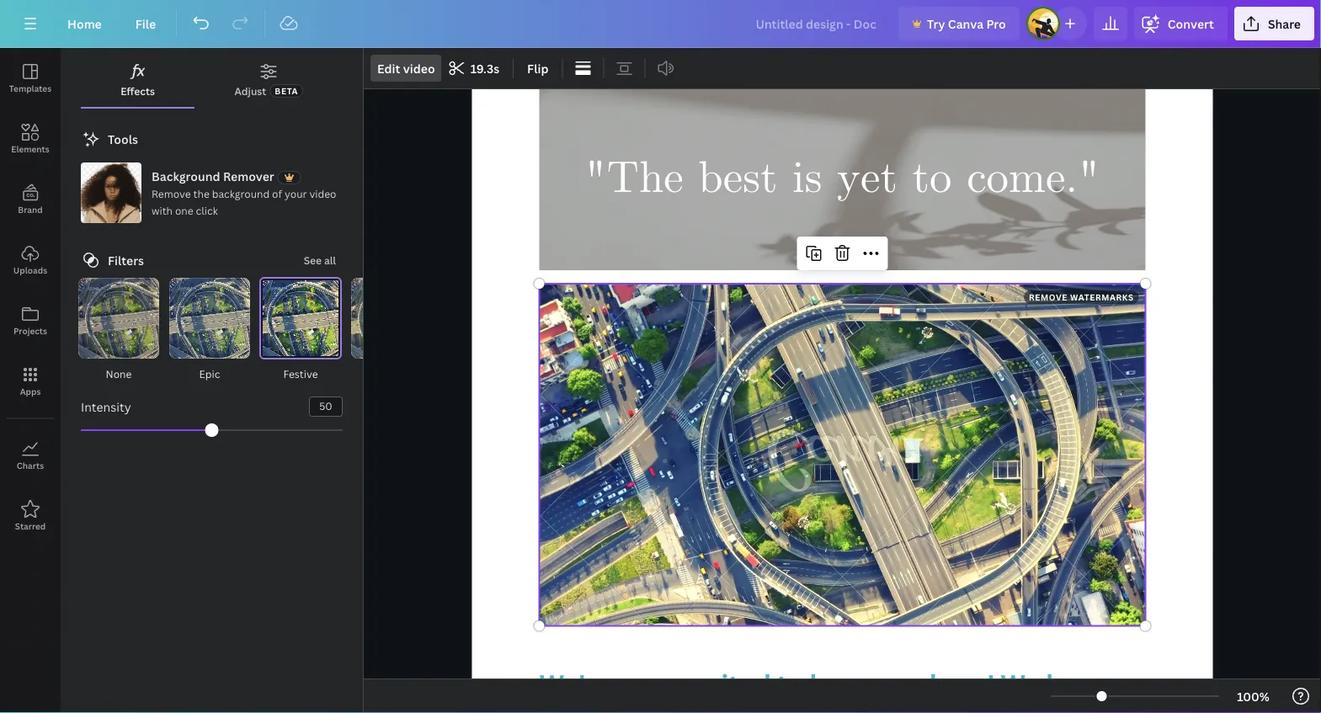 Task type: locate. For each thing, give the bounding box(es) containing it.
1 vertical spatial canva
[[742, 698, 821, 714]]

video right edit on the top left of the page
[[403, 60, 435, 76]]

we're very excited to have you here! we hope you enjoy using canva to create beautifu
[[540, 666, 1117, 714]]

watermarks
[[1071, 291, 1135, 303]]

effects
[[121, 84, 155, 98]]

click
[[196, 203, 218, 217]]

all
[[324, 253, 336, 267]]

home link
[[54, 7, 115, 40]]

0 horizontal spatial remove
[[152, 187, 191, 200]]

0 horizontal spatial video
[[310, 187, 337, 200]]

1 horizontal spatial to
[[827, 698, 854, 714]]

best
[[699, 150, 778, 209]]

to right yet
[[913, 150, 952, 209]]

remove for remove the background of your video with one click
[[152, 187, 191, 200]]

video right your
[[310, 187, 337, 200]]

convert button
[[1135, 7, 1228, 40]]

canva
[[948, 16, 984, 32], [742, 698, 821, 714]]

0 horizontal spatial canva
[[742, 698, 821, 714]]

intensity
[[81, 399, 131, 415]]

1 horizontal spatial video
[[403, 60, 435, 76]]

starred
[[15, 521, 46, 532]]

0 vertical spatial video
[[403, 60, 435, 76]]

you right have
[[877, 666, 924, 702]]

background remover
[[152, 168, 274, 184]]

19.3s
[[471, 60, 500, 76]]

"the
[[585, 150, 684, 209]]

Intensity text field
[[310, 398, 342, 416]]

uploads button
[[0, 230, 61, 291]]

you
[[877, 666, 924, 702], [540, 698, 587, 714]]

using
[[669, 698, 736, 714]]

1 horizontal spatial you
[[877, 666, 924, 702]]

remove inside remove the background of your video with one click
[[152, 187, 191, 200]]

remover
[[223, 168, 274, 184]]

background
[[152, 168, 220, 184]]

remove
[[152, 187, 191, 200], [1029, 291, 1068, 303]]

"the best is yet to come."
[[585, 150, 1101, 209]]

to
[[913, 150, 952, 209], [777, 666, 804, 702], [827, 698, 854, 714]]

background
[[212, 187, 270, 200]]

canva right using
[[742, 698, 821, 714]]

very
[[617, 666, 673, 702]]

epic button
[[168, 277, 252, 383]]

see all button
[[304, 252, 336, 269]]

2 horizontal spatial to
[[913, 150, 952, 209]]

the
[[193, 187, 210, 200]]

0 vertical spatial canva
[[948, 16, 984, 32]]

templates button
[[0, 48, 61, 109]]

festive button
[[259, 277, 343, 383]]

0 vertical spatial remove
[[152, 187, 191, 200]]

apps
[[20, 386, 41, 397]]

1 vertical spatial remove
[[1029, 291, 1068, 303]]

to left have
[[777, 666, 804, 702]]

1 horizontal spatial remove
[[1029, 291, 1068, 303]]

remove watermarks
[[1029, 291, 1135, 303]]

video inside remove the background of your video with one click
[[310, 187, 337, 200]]

try canva pro button
[[899, 7, 1020, 40]]

remove inside button
[[1029, 291, 1068, 303]]

remove up with
[[152, 187, 191, 200]]

flip button
[[521, 55, 556, 82]]

remove watermarks button
[[1024, 291, 1139, 304]]

create
[[859, 698, 940, 714]]

come."
[[967, 150, 1101, 209]]

summer button
[[350, 277, 434, 383]]

effects button
[[81, 55, 195, 107]]

tools
[[108, 131, 138, 147]]

pro
[[987, 16, 1007, 32]]

have
[[810, 666, 871, 702]]

1 vertical spatial video
[[310, 187, 337, 200]]

canva right try
[[948, 16, 984, 32]]

charts button
[[0, 425, 61, 486]]

home
[[67, 16, 102, 32]]

your
[[285, 187, 307, 200]]

we're
[[540, 666, 611, 702]]

video
[[403, 60, 435, 76], [310, 187, 337, 200]]

remove left the watermarks
[[1029, 291, 1068, 303]]

side panel tab list
[[0, 48, 61, 547]]

apps button
[[0, 351, 61, 412]]

Design title text field
[[742, 7, 892, 40]]

to left create
[[827, 698, 854, 714]]

1 horizontal spatial canva
[[948, 16, 984, 32]]

we
[[1001, 666, 1040, 702]]

you left enjoy
[[540, 698, 587, 714]]



Task type: describe. For each thing, give the bounding box(es) containing it.
remove for remove watermarks
[[1029, 291, 1068, 303]]

beta
[[275, 85, 298, 96]]

share button
[[1235, 7, 1315, 40]]

one
[[175, 203, 193, 217]]

of
[[272, 187, 282, 200]]

summer
[[371, 367, 412, 381]]

video inside popup button
[[403, 60, 435, 76]]

main menu bar
[[0, 0, 1322, 48]]

charts
[[17, 460, 44, 471]]

flip
[[527, 60, 549, 76]]

with
[[152, 203, 173, 217]]

templates
[[9, 83, 52, 94]]

hope
[[1046, 666, 1111, 702]]

epic
[[199, 367, 220, 381]]

elements
[[11, 143, 49, 155]]

yet
[[837, 150, 898, 209]]

excited
[[679, 666, 771, 702]]

canva inside we're very excited to have you here! we hope you enjoy using canva to create beautifu
[[742, 698, 821, 714]]

here!
[[930, 666, 995, 702]]

0 horizontal spatial you
[[540, 698, 587, 714]]

see
[[304, 253, 322, 267]]

100%
[[1238, 689, 1270, 705]]

100% button
[[1227, 683, 1281, 710]]

projects button
[[0, 291, 61, 351]]

adjust beta
[[235, 84, 298, 98]]

is
[[793, 150, 823, 209]]

filters
[[108, 252, 144, 268]]

try
[[927, 16, 946, 32]]

share
[[1269, 16, 1302, 32]]

file button
[[122, 7, 169, 40]]

convert
[[1168, 16, 1215, 32]]

19.3s button
[[444, 55, 506, 82]]

none
[[106, 367, 132, 381]]

remove the background of your video with one click
[[152, 187, 337, 217]]

none button
[[77, 277, 161, 383]]

try canva pro
[[927, 16, 1007, 32]]

enjoy
[[593, 698, 663, 714]]

brand button
[[0, 169, 61, 230]]

edit video button
[[371, 55, 442, 82]]

canva inside the try canva pro button
[[948, 16, 984, 32]]

adjust
[[235, 84, 267, 98]]

brand
[[18, 204, 43, 215]]

edit
[[377, 60, 400, 76]]

projects
[[13, 325, 47, 337]]

uploads
[[13, 265, 47, 276]]

festive
[[283, 367, 318, 381]]

see all
[[304, 253, 336, 267]]

starred button
[[0, 486, 61, 547]]

elements button
[[0, 109, 61, 169]]

0 horizontal spatial to
[[777, 666, 804, 702]]

file
[[135, 16, 156, 32]]

edit video
[[377, 60, 435, 76]]



Task type: vqa. For each thing, say whether or not it's contained in the screenshot.
the Create to the top
no



